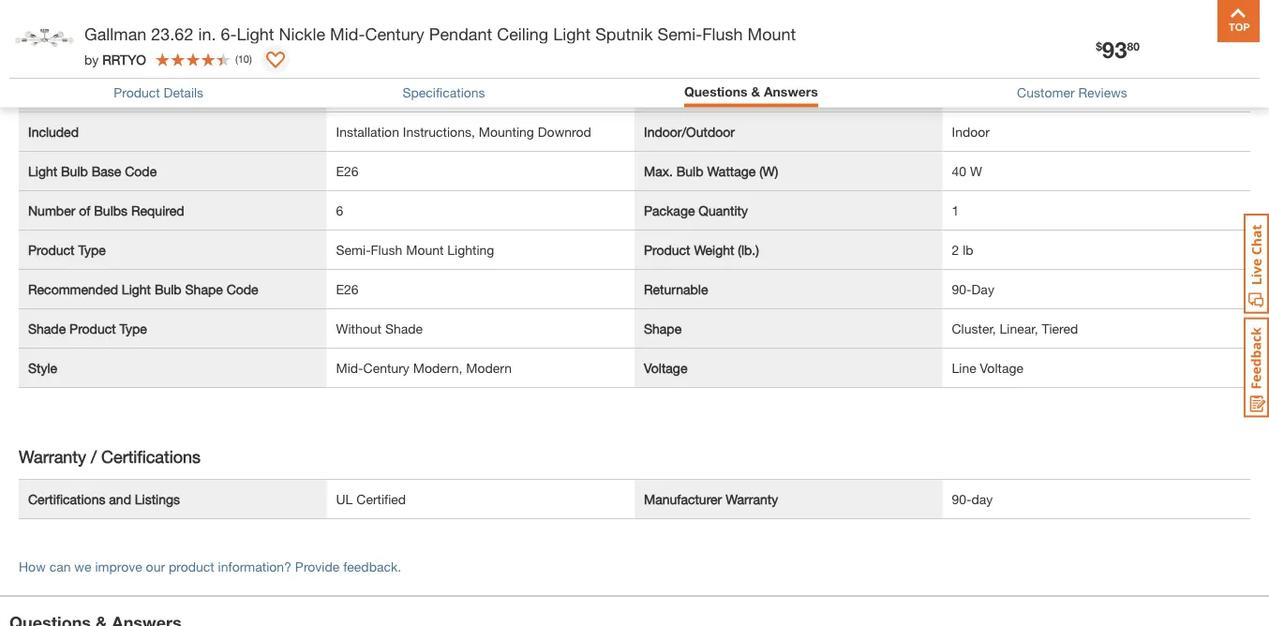 Task type: vqa. For each thing, say whether or not it's contained in the screenshot.
topmost Certifications
yes



Task type: locate. For each thing, give the bounding box(es) containing it.
1
[[952, 202, 959, 218]]

voltage down returnable
[[644, 360, 687, 375]]

40 w
[[952, 163, 982, 178]]

indoor
[[952, 124, 990, 139]]

gallman 23.62 in. 6-light nickle mid-century pendant ceiling light sputnik semi-flush mount
[[84, 23, 796, 44]]

certifications up listings
[[101, 446, 201, 467]]

live chat image
[[1244, 214, 1269, 314]]

0 horizontal spatial mount
[[406, 242, 444, 257]]

1 horizontal spatial shape
[[644, 320, 682, 336]]

0 vertical spatial mid-
[[330, 23, 365, 44]]

flush up without shade
[[371, 242, 402, 257]]

lb
[[963, 242, 973, 257]]

90-day
[[952, 281, 994, 296]]

provide
[[295, 558, 340, 574]]

recommended
[[28, 281, 118, 296]]

ul certified
[[336, 491, 406, 506]]

1 vertical spatial flush
[[371, 242, 402, 257]]

display image
[[266, 52, 285, 70]]

10
[[238, 53, 249, 65]]

customer reviews button
[[1017, 85, 1127, 100], [1017, 85, 1127, 100]]

type down the recommended light bulb shape code
[[120, 320, 147, 336]]

1 voltage from the left
[[644, 360, 687, 375]]

day
[[971, 491, 993, 506]]

mid- down without
[[336, 360, 363, 375]]

customer
[[1017, 85, 1075, 100]]

2 horizontal spatial bulb
[[676, 163, 703, 178]]

base
[[92, 163, 121, 178]]

our
[[146, 558, 165, 574]]

we
[[74, 558, 91, 574]]

weight
[[694, 242, 734, 257]]

1 horizontal spatial shade
[[385, 320, 423, 336]]

flush
[[702, 23, 743, 44], [371, 242, 402, 257]]

package quantity
[[644, 202, 748, 218]]

mount up family
[[748, 23, 796, 44]]

century down without shade
[[363, 360, 409, 375]]

1 90- from the top
[[952, 281, 971, 296]]

questions & answers button
[[684, 83, 818, 103], [684, 83, 818, 99]]

answers
[[764, 83, 818, 99]]

semi- up fixture color family
[[658, 23, 702, 44]]

1 vertical spatial 90-
[[952, 491, 971, 506]]

mount left lighting
[[406, 242, 444, 257]]

2 90- from the top
[[952, 491, 971, 506]]

90-day
[[952, 491, 993, 506]]

type down of on the top
[[78, 242, 106, 257]]

1 vertical spatial certifications
[[28, 491, 105, 506]]

2 voltage from the left
[[980, 360, 1023, 375]]

quantity
[[699, 202, 748, 218]]

flush up color
[[702, 23, 743, 44]]

modern
[[466, 360, 512, 375]]

included
[[28, 124, 79, 139]]

)
[[249, 53, 252, 65]]

listings
[[135, 491, 180, 506]]

90-
[[952, 281, 971, 296], [952, 491, 971, 506]]

1 vertical spatial mid-
[[336, 360, 363, 375]]

&
[[751, 83, 760, 99]]

line
[[952, 360, 976, 375]]

e26 up 6
[[336, 163, 359, 178]]

0 vertical spatial shape
[[185, 281, 223, 296]]

warranty left /
[[19, 446, 86, 467]]

shade up 'style' on the left of page
[[28, 320, 66, 336]]

bulb down required
[[155, 281, 182, 296]]

1 horizontal spatial flush
[[702, 23, 743, 44]]

specifications button
[[403, 85, 485, 100], [403, 85, 485, 100]]

product
[[169, 558, 214, 574]]

product details
[[114, 85, 203, 100]]

0 vertical spatial warranty
[[19, 446, 86, 467]]

product down number
[[28, 242, 75, 257]]

certifications down /
[[28, 491, 105, 506]]

fixture up the included
[[28, 84, 68, 100]]

bulb
[[61, 163, 88, 178], [676, 163, 703, 178], [155, 281, 182, 296]]

details
[[164, 85, 203, 100]]

(
[[235, 53, 238, 65]]

mid-
[[330, 23, 365, 44], [336, 360, 363, 375]]

fixture for fixture color/finish
[[28, 84, 68, 100]]

0 horizontal spatial bulb
[[61, 163, 88, 178]]

0 vertical spatial e26
[[336, 163, 359, 178]]

shade up mid-century modern, modern on the left bottom
[[385, 320, 423, 336]]

1 vertical spatial semi-
[[336, 242, 371, 257]]

e26 for recommended light bulb shape code
[[336, 281, 359, 296]]

returnable
[[644, 281, 708, 296]]

1 horizontal spatial code
[[226, 281, 258, 296]]

product down recommended
[[69, 320, 116, 336]]

recommended light bulb shape code
[[28, 281, 258, 296]]

2 e26 from the top
[[336, 281, 359, 296]]

(lb.)
[[738, 242, 759, 257]]

voltage right line
[[980, 360, 1023, 375]]

0 horizontal spatial voltage
[[644, 360, 687, 375]]

( 10 )
[[235, 53, 252, 65]]

0 horizontal spatial shape
[[185, 281, 223, 296]]

product for product details
[[114, 85, 160, 100]]

6-
[[221, 23, 237, 44]]

2 lb
[[952, 242, 973, 257]]

0 vertical spatial flush
[[702, 23, 743, 44]]

fixture for fixture material
[[644, 84, 684, 100]]

bulb right max.
[[676, 163, 703, 178]]

1 vertical spatial shape
[[644, 320, 682, 336]]

1 horizontal spatial semi-
[[658, 23, 702, 44]]

product
[[114, 85, 160, 100], [28, 242, 75, 257], [644, 242, 690, 257], [69, 320, 116, 336]]

feedback.
[[343, 558, 401, 574]]

cluster,
[[952, 320, 996, 336]]

1 vertical spatial code
[[226, 281, 258, 296]]

warranty right 'manufacturer' at the right
[[726, 491, 778, 506]]

product for product weight (lb.)
[[644, 242, 690, 257]]

linear,
[[1000, 320, 1038, 336]]

1 horizontal spatial mount
[[748, 23, 796, 44]]

2 shade from the left
[[385, 320, 423, 336]]

cluster, linear, tiered
[[952, 320, 1078, 336]]

product image image
[[14, 9, 75, 70]]

code
[[125, 163, 157, 178], [226, 281, 258, 296]]

specifications
[[403, 85, 485, 100]]

6
[[336, 202, 343, 218]]

mount
[[748, 23, 796, 44], [406, 242, 444, 257]]

e26
[[336, 163, 359, 178], [336, 281, 359, 296]]

instructions,
[[403, 124, 475, 139]]

shade
[[28, 320, 66, 336], [385, 320, 423, 336]]

0 vertical spatial mount
[[748, 23, 796, 44]]

product type
[[28, 242, 106, 257]]

product down rrtyo on the top of page
[[114, 85, 160, 100]]

tiered
[[1042, 320, 1078, 336]]

1 horizontal spatial warranty
[[726, 491, 778, 506]]

1 vertical spatial mount
[[406, 242, 444, 257]]

family
[[723, 45, 761, 60]]

fixture up indoor/outdoor
[[644, 84, 684, 100]]

e26 for light bulb base code
[[336, 163, 359, 178]]

fixture color family
[[644, 45, 761, 60]]

fixture color/finish
[[28, 84, 142, 100]]

manufacturer warranty
[[644, 491, 778, 506]]

1 horizontal spatial type
[[120, 320, 147, 336]]

sputnik
[[595, 23, 653, 44]]

0 vertical spatial code
[[125, 163, 157, 178]]

indoor/outdoor
[[644, 124, 735, 139]]

0 vertical spatial certifications
[[101, 446, 201, 467]]

product for product type
[[28, 242, 75, 257]]

package
[[644, 202, 695, 218]]

e26 up without
[[336, 281, 359, 296]]

mid- up the "dimmable"
[[330, 23, 365, 44]]

installation instructions, mounting downrod
[[336, 124, 591, 139]]

0 vertical spatial 90-
[[952, 281, 971, 296]]

0 vertical spatial type
[[78, 242, 106, 257]]

century
[[365, 23, 424, 44], [363, 360, 409, 375]]

1 horizontal spatial bulb
[[155, 281, 182, 296]]

0 horizontal spatial type
[[78, 242, 106, 257]]

1 e26 from the top
[[336, 163, 359, 178]]

fixture left color
[[644, 45, 684, 60]]

century up the "dimmable"
[[365, 23, 424, 44]]

warranty
[[19, 446, 86, 467], [726, 491, 778, 506]]

without shade
[[336, 320, 423, 336]]

1 horizontal spatial voltage
[[980, 360, 1023, 375]]

color/finish
[[72, 84, 142, 100]]

type
[[78, 242, 106, 257], [120, 320, 147, 336]]

voltage
[[644, 360, 687, 375], [980, 360, 1023, 375]]

bulb left base at the left
[[61, 163, 88, 178]]

semi- down 6
[[336, 242, 371, 257]]

1 vertical spatial e26
[[336, 281, 359, 296]]

how can we improve our product information? provide feedback.
[[19, 558, 401, 574]]

product down package at right
[[644, 242, 690, 257]]

0 horizontal spatial shade
[[28, 320, 66, 336]]

0 vertical spatial semi-
[[658, 23, 702, 44]]

fixture
[[644, 45, 684, 60], [28, 84, 68, 100], [644, 84, 684, 100]]



Task type: describe. For each thing, give the bounding box(es) containing it.
bulb for light
[[61, 163, 88, 178]]

0 vertical spatial century
[[365, 23, 424, 44]]

1 vertical spatial type
[[120, 320, 147, 336]]

ul
[[336, 491, 353, 506]]

1 shade from the left
[[28, 320, 66, 336]]

required
[[131, 202, 184, 218]]

of
[[79, 202, 90, 218]]

improve
[[95, 558, 142, 574]]

max.
[[644, 163, 673, 178]]

certified
[[356, 491, 406, 506]]

downrod
[[538, 124, 591, 139]]

can
[[49, 558, 71, 574]]

features
[[28, 45, 79, 60]]

90- for day
[[952, 281, 971, 296]]

day
[[971, 281, 994, 296]]

information?
[[218, 558, 291, 574]]

mounting
[[479, 124, 534, 139]]

1 vertical spatial warranty
[[726, 491, 778, 506]]

ceiling
[[497, 23, 548, 44]]

0 horizontal spatial semi-
[[336, 242, 371, 257]]

rrtyo
[[102, 51, 146, 67]]

0 horizontal spatial code
[[125, 163, 157, 178]]

gallman
[[84, 23, 147, 44]]

23.62
[[151, 23, 193, 44]]

light right ceiling
[[553, 23, 591, 44]]

material
[[687, 84, 734, 100]]

dimmable
[[336, 45, 395, 60]]

/
[[91, 446, 97, 467]]

and
[[109, 491, 131, 506]]

0 horizontal spatial warranty
[[19, 446, 86, 467]]

2
[[952, 242, 959, 257]]

in.
[[198, 23, 216, 44]]

product weight (lb.)
[[644, 242, 759, 257]]

w
[[970, 163, 982, 178]]

how can we improve our product information? provide feedback. link
[[19, 558, 401, 574]]

number of bulbs required
[[28, 202, 184, 218]]

shade product type
[[28, 320, 147, 336]]

fixture material
[[644, 84, 734, 100]]

0 horizontal spatial flush
[[371, 242, 402, 257]]

93
[[1102, 36, 1127, 62]]

questions & answers
[[684, 83, 818, 99]]

80
[[1127, 40, 1140, 53]]

by
[[84, 51, 99, 67]]

how
[[19, 558, 46, 574]]

by rrtyo
[[84, 51, 146, 67]]

bulbs
[[94, 202, 128, 218]]

wattage
[[707, 163, 756, 178]]

fixture for fixture color family
[[644, 45, 684, 60]]

style
[[28, 360, 57, 375]]

lighting
[[447, 242, 494, 257]]

installation
[[336, 124, 399, 139]]

$
[[1096, 40, 1102, 53]]

feedback link image
[[1244, 317, 1269, 418]]

reviews
[[1078, 85, 1127, 100]]

nickle
[[279, 23, 325, 44]]

90- for day
[[952, 491, 971, 506]]

mid-century modern, modern
[[336, 360, 512, 375]]

color
[[687, 45, 719, 60]]

(w)
[[759, 163, 778, 178]]

manufacturer
[[644, 491, 722, 506]]

questions
[[684, 83, 748, 99]]

top button
[[1218, 0, 1260, 42]]

customer reviews
[[1017, 85, 1127, 100]]

max. bulb wattage (w)
[[644, 163, 778, 178]]

40
[[952, 163, 966, 178]]

semi-flush mount lighting
[[336, 242, 494, 257]]

light up )
[[237, 23, 274, 44]]

light up shade product type
[[122, 281, 151, 296]]

1 vertical spatial century
[[363, 360, 409, 375]]

bulb for max.
[[676, 163, 703, 178]]

$ 93 80
[[1096, 36, 1140, 62]]

modern,
[[413, 360, 462, 375]]

light up number
[[28, 163, 57, 178]]



